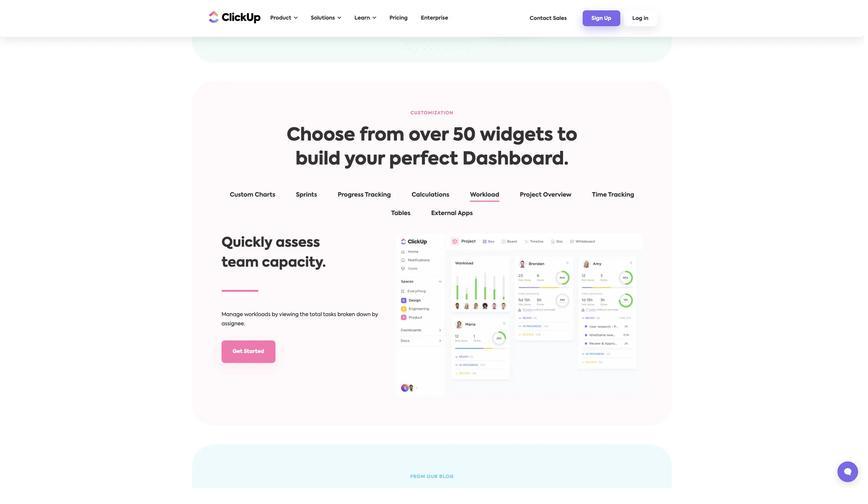 Task type: locate. For each thing, give the bounding box(es) containing it.
sign
[[592, 16, 603, 21]]

sign up button
[[583, 10, 621, 26]]

progress
[[338, 193, 364, 198]]

tracking right progress
[[365, 193, 391, 198]]

from
[[411, 476, 426, 480]]

sales
[[553, 16, 567, 21]]

calculations button
[[405, 191, 457, 203]]

choose from over 50 widgets to build your perfect dashboard.
[[287, 127, 578, 169]]

1 horizontal spatial tracking
[[609, 193, 635, 198]]

tables button
[[384, 209, 418, 222]]

external apps
[[431, 211, 473, 217]]

contact sales
[[530, 16, 567, 21]]

contact sales button
[[526, 12, 571, 25]]

up
[[605, 16, 612, 21]]

apps
[[458, 211, 473, 217]]

solutions
[[311, 16, 335, 21]]

tracking for time tracking
[[609, 193, 635, 198]]

0 horizontal spatial tracking
[[365, 193, 391, 198]]

software teams lp_tab image 3 (design)_box view.png image
[[396, 234, 643, 397]]

by left viewing
[[272, 313, 278, 318]]

overview
[[543, 193, 572, 198]]

total
[[310, 313, 322, 318]]

by
[[272, 313, 278, 318], [372, 313, 378, 318]]

tracking right time
[[609, 193, 635, 198]]

assess
[[276, 237, 320, 250]]

assignee.
[[222, 322, 245, 327]]

custom
[[230, 193, 254, 198]]

log in link
[[624, 10, 658, 26]]

tracking for progress tracking
[[365, 193, 391, 198]]

0 horizontal spatial by
[[272, 313, 278, 318]]

1 horizontal spatial by
[[372, 313, 378, 318]]

2 by from the left
[[372, 313, 378, 318]]

learn
[[355, 16, 370, 21]]

to
[[558, 127, 578, 145]]

team
[[222, 257, 259, 270]]

over
[[409, 127, 449, 145]]

by right down
[[372, 313, 378, 318]]

your
[[345, 151, 385, 169]]

2 tracking from the left
[[609, 193, 635, 198]]

tables
[[392, 211, 411, 217]]

down
[[357, 313, 371, 318]]

tab list
[[214, 191, 650, 222]]

quickly assess team capacity.
[[222, 237, 326, 270]]

external
[[431, 211, 457, 217]]

tracking
[[365, 193, 391, 198], [609, 193, 635, 198]]

time
[[593, 193, 607, 198]]

get
[[233, 350, 243, 355]]

workload button
[[463, 191, 507, 203]]

calculations
[[412, 193, 450, 198]]

the
[[300, 313, 309, 318]]

started
[[244, 350, 264, 355]]

time tracking button
[[585, 191, 642, 203]]

blog
[[440, 476, 454, 480]]

log
[[633, 16, 643, 21]]

charts
[[255, 193, 276, 198]]

1 tracking from the left
[[365, 193, 391, 198]]

pricing link
[[386, 11, 412, 26]]

workload
[[470, 193, 500, 198]]

manage
[[222, 313, 243, 318]]



Task type: vqa. For each thing, say whether or not it's contained in the screenshot.
the top the See
no



Task type: describe. For each thing, give the bounding box(es) containing it.
learn button
[[351, 11, 380, 26]]

tab list containing custom charts
[[214, 191, 650, 222]]

get started button
[[222, 341, 276, 364]]

contact
[[530, 16, 552, 21]]

dashboard.
[[463, 151, 569, 169]]

time tracking
[[593, 193, 635, 198]]

our
[[427, 476, 438, 480]]

progress tracking button
[[331, 191, 399, 203]]

external apps button
[[424, 209, 481, 222]]

widgets
[[480, 127, 554, 145]]

quickly
[[222, 237, 273, 250]]

choose
[[287, 127, 355, 145]]

from our blog
[[411, 476, 454, 480]]

sign up
[[592, 16, 612, 21]]

product button
[[267, 11, 301, 26]]

product
[[270, 16, 291, 21]]

broken
[[338, 313, 355, 318]]

customization
[[411, 111, 454, 116]]

sprints button
[[289, 191, 325, 203]]

custom charts button
[[223, 191, 283, 203]]

sprints
[[296, 193, 317, 198]]

from
[[360, 127, 405, 145]]

manage workloads by viewing the total tasks broken down by assignee.
[[222, 313, 378, 327]]

solutions button
[[307, 11, 345, 26]]

enterprise
[[421, 16, 448, 21]]

enterprise link
[[418, 11, 452, 26]]

log in
[[633, 16, 649, 21]]

custom charts
[[230, 193, 276, 198]]

clickup image
[[207, 10, 261, 24]]

viewing
[[279, 313, 299, 318]]

pricing
[[390, 16, 408, 21]]

workloads
[[244, 313, 271, 318]]

get started
[[233, 350, 264, 355]]

project
[[520, 193, 542, 198]]

tasks
[[323, 313, 336, 318]]

in
[[644, 16, 649, 21]]

1 by from the left
[[272, 313, 278, 318]]

perfect
[[389, 151, 458, 169]]

project overview
[[520, 193, 572, 198]]

progress tracking
[[338, 193, 391, 198]]

project overview button
[[513, 191, 579, 203]]

build
[[296, 151, 341, 169]]

capacity.
[[262, 257, 326, 270]]

50
[[453, 127, 476, 145]]



